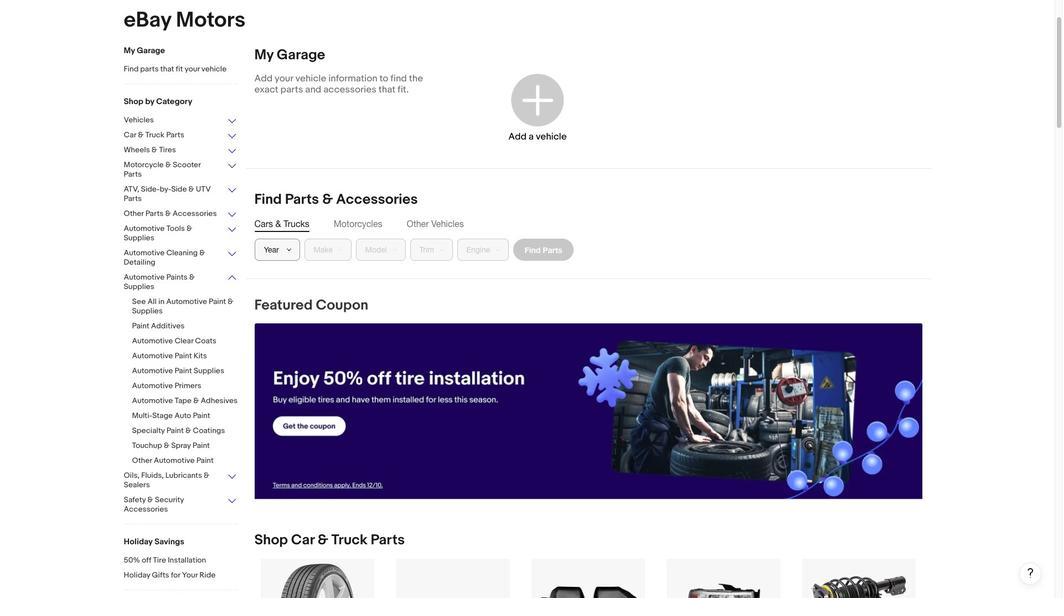 Task type: vqa. For each thing, say whether or not it's contained in the screenshot.
the right the all
no



Task type: describe. For each thing, give the bounding box(es) containing it.
oils, fluids, lubricants & sealers button
[[124, 471, 237, 491]]

0 horizontal spatial your
[[185, 64, 200, 74]]

truck for vehicles
[[145, 130, 165, 140]]

1 horizontal spatial accessories
[[173, 209, 217, 218]]

installation
[[168, 556, 206, 565]]

primers
[[175, 381, 201, 391]]

your
[[182, 571, 198, 580]]

shop by category
[[124, 96, 192, 107]]

all
[[148, 297, 157, 306]]

find
[[391, 73, 407, 84]]

specialty
[[132, 426, 165, 436]]

for
[[171, 571, 180, 580]]

motorcycle & scooter parts button
[[124, 160, 237, 180]]

featured
[[255, 297, 313, 314]]

add for add your vehicle information to find the exact parts and accessories that fit.
[[255, 73, 273, 84]]

touchup
[[132, 441, 162, 450]]

car for vehicles
[[124, 130, 136, 140]]

ride
[[200, 571, 216, 580]]

help, opens dialogs image
[[1026, 568, 1037, 579]]

supplies up additives
[[132, 306, 163, 316]]

atv,
[[124, 185, 139, 194]]

tools
[[166, 224, 185, 233]]

find parts
[[525, 245, 563, 255]]

paint additives link
[[132, 321, 246, 332]]

0 horizontal spatial my
[[124, 45, 135, 56]]

add a vehicle button
[[469, 58, 607, 157]]

find parts button
[[513, 239, 574, 261]]

find for find parts & accessories
[[255, 191, 282, 208]]

tires
[[159, 145, 176, 155]]

wheels
[[124, 145, 150, 155]]

1 horizontal spatial my
[[255, 47, 274, 64]]

automotive tape & adhesives link
[[132, 396, 246, 407]]

fit.
[[398, 84, 409, 95]]

tab list inside main content
[[255, 218, 923, 230]]

enjoy 50% off tire installation image
[[255, 324, 923, 499]]

safety
[[124, 495, 146, 505]]

tape
[[175, 396, 192, 406]]

utv
[[196, 185, 211, 194]]

shop for shop car & truck parts
[[255, 532, 288, 549]]

safety & security accessories button
[[124, 495, 237, 515]]

side
[[171, 185, 187, 194]]

find parts that fit your vehicle link
[[124, 64, 237, 75]]

automotive cleaning & detailing button
[[124, 248, 237, 268]]

vehicles inside main content
[[432, 219, 464, 229]]

supplies down "kits"
[[194, 366, 224, 376]]

multi-stage auto paint link
[[132, 411, 246, 422]]

oils,
[[124, 471, 140, 480]]

0 horizontal spatial accessories
[[124, 505, 168, 514]]

supplies up detailing
[[124, 233, 154, 243]]

automotive paint supplies link
[[132, 366, 246, 377]]

my garage inside main content
[[255, 47, 325, 64]]

atv, side-by-side & utv parts button
[[124, 185, 237, 204]]

additives
[[151, 321, 185, 331]]

automotive paint kits link
[[132, 351, 246, 362]]

vehicles button
[[124, 115, 237, 126]]

fit
[[176, 64, 183, 74]]

savings
[[155, 537, 184, 547]]

your inside add your vehicle information to find the exact parts and accessories that fit.
[[275, 73, 293, 84]]

50% off tire installation holiday gifts for your ride
[[124, 556, 216, 580]]

find parts that fit your vehicle
[[124, 64, 227, 74]]

category
[[156, 96, 192, 107]]

ebay motors
[[124, 7, 246, 33]]

cars & trucks
[[255, 219, 310, 229]]

cars
[[255, 219, 273, 229]]

paint down the clear on the left bottom
[[175, 351, 192, 361]]

paint up paint additives link on the bottom of the page
[[209, 297, 226, 306]]

by-
[[160, 185, 171, 194]]

automotive clear coats link
[[132, 336, 246, 347]]

off
[[142, 556, 151, 565]]

coupon
[[316, 297, 369, 314]]

motors
[[176, 7, 246, 33]]

by
[[145, 96, 154, 107]]

50%
[[124, 556, 140, 565]]

lubricants
[[166, 471, 202, 480]]

add a vehicle image
[[509, 71, 567, 129]]

paint down see
[[132, 321, 149, 331]]

multi-
[[132, 411, 152, 421]]

cleaning
[[166, 248, 198, 258]]

accessories
[[324, 84, 377, 95]]

holiday gifts for your ride link
[[124, 571, 237, 581]]

specialty paint & coatings link
[[132, 426, 246, 437]]

0 vertical spatial other
[[124, 209, 144, 218]]

tire
[[153, 556, 166, 565]]



Task type: locate. For each thing, give the bounding box(es) containing it.
2 vertical spatial accessories
[[124, 505, 168, 514]]

holiday
[[124, 537, 153, 547], [124, 571, 150, 580]]

touchup & spray paint link
[[132, 441, 246, 452]]

find inside button
[[525, 245, 541, 255]]

2 vertical spatial other
[[132, 456, 152, 465]]

side-
[[141, 185, 160, 194]]

truck for shop
[[332, 532, 368, 549]]

your
[[185, 64, 200, 74], [275, 73, 293, 84]]

automotive tools & supplies button
[[124, 224, 237, 244]]

1 vertical spatial accessories
[[173, 209, 217, 218]]

parts left fit
[[140, 64, 159, 74]]

shop car & truck parts
[[255, 532, 405, 549]]

find for find parts
[[525, 245, 541, 255]]

parts
[[140, 64, 159, 74], [281, 84, 303, 95]]

vehicle
[[202, 64, 227, 74], [296, 73, 327, 84], [536, 131, 567, 142]]

1 vertical spatial add
[[509, 131, 527, 142]]

find
[[124, 64, 139, 74], [255, 191, 282, 208], [525, 245, 541, 255]]

None text field
[[255, 324, 923, 500]]

find parts & accessories
[[255, 191, 418, 208]]

2 holiday from the top
[[124, 571, 150, 580]]

exact
[[255, 84, 279, 95]]

0 horizontal spatial vehicles
[[124, 115, 154, 125]]

add your vehicle information to find the exact parts and accessories that fit.
[[255, 73, 423, 95]]

vehicle for add a vehicle
[[536, 131, 567, 142]]

detailing
[[124, 258, 156, 267]]

1 horizontal spatial parts
[[281, 84, 303, 95]]

2 horizontal spatial vehicle
[[536, 131, 567, 142]]

and
[[305, 84, 322, 95]]

1 vertical spatial parts
[[281, 84, 303, 95]]

holiday savings
[[124, 537, 184, 547]]

paint down touchup & spray paint link
[[197, 456, 214, 465]]

0 horizontal spatial shop
[[124, 96, 143, 107]]

add a vehicle
[[509, 131, 567, 142]]

vehicle inside add a vehicle button
[[536, 131, 567, 142]]

1 horizontal spatial car
[[291, 532, 315, 549]]

1 horizontal spatial vehicles
[[432, 219, 464, 229]]

garage up find parts that fit your vehicle
[[137, 45, 165, 56]]

your left and
[[275, 73, 293, 84]]

paints
[[166, 273, 188, 282]]

vehicle left information
[[296, 73, 327, 84]]

that left fit
[[160, 64, 174, 74]]

0 horizontal spatial my garage
[[124, 45, 165, 56]]

auto
[[175, 411, 191, 421]]

paint down automotive paint kits link at left
[[175, 366, 192, 376]]

1 horizontal spatial add
[[509, 131, 527, 142]]

1 horizontal spatial my garage
[[255, 47, 325, 64]]

vehicle inside add your vehicle information to find the exact parts and accessories that fit.
[[296, 73, 327, 84]]

trucks
[[284, 219, 310, 229]]

information
[[329, 73, 378, 84]]

my garage
[[124, 45, 165, 56], [255, 47, 325, 64]]

0 horizontal spatial parts
[[140, 64, 159, 74]]

ebay
[[124, 7, 171, 33]]

add
[[255, 73, 273, 84], [509, 131, 527, 142]]

1 vertical spatial holiday
[[124, 571, 150, 580]]

0 vertical spatial add
[[255, 73, 273, 84]]

other parts & accessories button
[[124, 209, 237, 219]]

50% off tire installation link
[[124, 556, 237, 566]]

1 horizontal spatial your
[[275, 73, 293, 84]]

0 vertical spatial find
[[124, 64, 139, 74]]

the
[[409, 73, 423, 84]]

accessories inside main content
[[336, 191, 418, 208]]

kits
[[194, 351, 207, 361]]

paint up coatings
[[193, 411, 210, 421]]

fluids,
[[141, 471, 164, 480]]

other vehicles
[[407, 219, 464, 229]]

vehicle right 'a'
[[536, 131, 567, 142]]

to
[[380, 73, 389, 84]]

0 horizontal spatial vehicle
[[202, 64, 227, 74]]

vehicles car & truck parts wheels & tires motorcycle & scooter parts atv, side-by-side & utv parts other parts & accessories automotive tools & supplies automotive cleaning & detailing automotive paints & supplies see all in automotive paint & supplies paint additives automotive clear coats automotive paint kits automotive paint supplies automotive primers automotive tape & adhesives multi-stage auto paint specialty paint & coatings touchup & spray paint other automotive paint oils, fluids, lubricants & sealers safety & security accessories
[[124, 115, 238, 514]]

my down ebay
[[124, 45, 135, 56]]

security
[[155, 495, 184, 505]]

main content
[[246, 47, 1042, 598]]

see
[[132, 297, 146, 306]]

1 vertical spatial car
[[291, 532, 315, 549]]

0 horizontal spatial that
[[160, 64, 174, 74]]

adhesives
[[201, 396, 238, 406]]

parts inside add your vehicle information to find the exact parts and accessories that fit.
[[281, 84, 303, 95]]

accessories down atv, side-by-side & utv parts dropdown button
[[173, 209, 217, 218]]

that inside add your vehicle information to find the exact parts and accessories that fit.
[[379, 84, 396, 95]]

1 vertical spatial vehicles
[[432, 219, 464, 229]]

spray
[[171, 441, 191, 450]]

sealers
[[124, 480, 150, 490]]

2 horizontal spatial accessories
[[336, 191, 418, 208]]

car inside vehicles car & truck parts wheels & tires motorcycle & scooter parts atv, side-by-side & utv parts other parts & accessories automotive tools & supplies automotive cleaning & detailing automotive paints & supplies see all in automotive paint & supplies paint additives automotive clear coats automotive paint kits automotive paint supplies automotive primers automotive tape & adhesives multi-stage auto paint specialty paint & coatings touchup & spray paint other automotive paint oils, fluids, lubricants & sealers safety & security accessories
[[124, 130, 136, 140]]

that
[[160, 64, 174, 74], [379, 84, 396, 95]]

holiday down 50% on the left bottom
[[124, 571, 150, 580]]

shop for shop by category
[[124, 96, 143, 107]]

clear
[[175, 336, 194, 346]]

supplies
[[124, 233, 154, 243], [124, 282, 154, 291], [132, 306, 163, 316], [194, 366, 224, 376]]

that left fit.
[[379, 84, 396, 95]]

my up exact
[[255, 47, 274, 64]]

garage up and
[[277, 47, 325, 64]]

1 holiday from the top
[[124, 537, 153, 547]]

parts inside button
[[543, 245, 563, 255]]

none text field inside main content
[[255, 324, 923, 500]]

wheels & tires button
[[124, 145, 237, 156]]

&
[[138, 130, 144, 140], [152, 145, 157, 155], [165, 160, 171, 170], [189, 185, 194, 194], [322, 191, 333, 208], [165, 209, 171, 218], [276, 219, 281, 229], [187, 224, 192, 233], [200, 248, 205, 258], [189, 273, 195, 282], [228, 297, 234, 306], [193, 396, 199, 406], [186, 426, 191, 436], [164, 441, 170, 450], [204, 471, 210, 480], [148, 495, 153, 505], [318, 532, 329, 549]]

vehicle inside find parts that fit your vehicle link
[[202, 64, 227, 74]]

parts left and
[[281, 84, 303, 95]]

holiday up 50% on the left bottom
[[124, 537, 153, 547]]

paint down coatings
[[193, 441, 210, 450]]

0 vertical spatial car
[[124, 130, 136, 140]]

tab list containing cars & trucks
[[255, 218, 923, 230]]

coatings
[[193, 426, 225, 436]]

0 horizontal spatial find
[[124, 64, 139, 74]]

1 horizontal spatial that
[[379, 84, 396, 95]]

1 vertical spatial other
[[407, 219, 429, 229]]

0 vertical spatial parts
[[140, 64, 159, 74]]

other inside tab list
[[407, 219, 429, 229]]

add for add a vehicle
[[509, 131, 527, 142]]

1 horizontal spatial shop
[[255, 532, 288, 549]]

in
[[158, 297, 165, 306]]

gifts
[[152, 571, 169, 580]]

car for shop
[[291, 532, 315, 549]]

see all in automotive paint & supplies link
[[132, 297, 246, 317]]

add inside add your vehicle information to find the exact parts and accessories that fit.
[[255, 73, 273, 84]]

0 vertical spatial vehicles
[[124, 115, 154, 125]]

find for find parts that fit your vehicle
[[124, 64, 139, 74]]

add left and
[[255, 73, 273, 84]]

0 horizontal spatial truck
[[145, 130, 165, 140]]

car & truck parts button
[[124, 130, 237, 141]]

0 vertical spatial shop
[[124, 96, 143, 107]]

0 vertical spatial accessories
[[336, 191, 418, 208]]

stage
[[152, 411, 173, 421]]

automotive primers link
[[132, 381, 246, 392]]

1 horizontal spatial garage
[[277, 47, 325, 64]]

2 horizontal spatial find
[[525, 245, 541, 255]]

tab list
[[255, 218, 923, 230]]

1 vertical spatial that
[[379, 84, 396, 95]]

1 vertical spatial find
[[255, 191, 282, 208]]

your right fit
[[185, 64, 200, 74]]

2 vertical spatial find
[[525, 245, 541, 255]]

1 vertical spatial shop
[[255, 532, 288, 549]]

my garage down ebay
[[124, 45, 165, 56]]

vehicle right fit
[[202, 64, 227, 74]]

0 vertical spatial holiday
[[124, 537, 153, 547]]

1 horizontal spatial find
[[255, 191, 282, 208]]

a
[[529, 131, 534, 142]]

automotive paints & supplies button
[[124, 273, 237, 293]]

0 vertical spatial that
[[160, 64, 174, 74]]

accessories down sealers at bottom left
[[124, 505, 168, 514]]

coats
[[195, 336, 217, 346]]

vehicle for add your vehicle information to find the exact parts and accessories that fit.
[[296, 73, 327, 84]]

automotive
[[124, 224, 165, 233], [124, 248, 165, 258], [124, 273, 165, 282], [166, 297, 207, 306], [132, 336, 173, 346], [132, 351, 173, 361], [132, 366, 173, 376], [132, 381, 173, 391], [132, 396, 173, 406], [154, 456, 195, 465]]

paint
[[209, 297, 226, 306], [132, 321, 149, 331], [175, 351, 192, 361], [175, 366, 192, 376], [193, 411, 210, 421], [167, 426, 184, 436], [193, 441, 210, 450], [197, 456, 214, 465]]

supplies up see
[[124, 282, 154, 291]]

1 vertical spatial truck
[[332, 532, 368, 549]]

motorcycles
[[334, 219, 383, 229]]

motorcycle
[[124, 160, 164, 170]]

truck inside vehicles car & truck parts wheels & tires motorcycle & scooter parts atv, side-by-side & utv parts other parts & accessories automotive tools & supplies automotive cleaning & detailing automotive paints & supplies see all in automotive paint & supplies paint additives automotive clear coats automotive paint kits automotive paint supplies automotive primers automotive tape & adhesives multi-stage auto paint specialty paint & coatings touchup & spray paint other automotive paint oils, fluids, lubricants & sealers safety & security accessories
[[145, 130, 165, 140]]

paint up spray
[[167, 426, 184, 436]]

0 horizontal spatial car
[[124, 130, 136, 140]]

0 horizontal spatial garage
[[137, 45, 165, 56]]

scooter
[[173, 160, 201, 170]]

parts
[[166, 130, 184, 140], [124, 170, 142, 179], [285, 191, 319, 208], [124, 194, 142, 203], [146, 209, 164, 218], [543, 245, 563, 255], [371, 532, 405, 549]]

my
[[124, 45, 135, 56], [255, 47, 274, 64]]

1 horizontal spatial vehicle
[[296, 73, 327, 84]]

0 horizontal spatial add
[[255, 73, 273, 84]]

garage
[[137, 45, 165, 56], [277, 47, 325, 64]]

add inside button
[[509, 131, 527, 142]]

other automotive paint link
[[132, 456, 246, 467]]

1 horizontal spatial truck
[[332, 532, 368, 549]]

main content containing my garage
[[246, 47, 1042, 598]]

vehicles inside vehicles car & truck parts wheels & tires motorcycle & scooter parts atv, side-by-side & utv parts other parts & accessories automotive tools & supplies automotive cleaning & detailing automotive paints & supplies see all in automotive paint & supplies paint additives automotive clear coats automotive paint kits automotive paint supplies automotive primers automotive tape & adhesives multi-stage auto paint specialty paint & coatings touchup & spray paint other automotive paint oils, fluids, lubricants & sealers safety & security accessories
[[124, 115, 154, 125]]

featured coupon
[[255, 297, 369, 314]]

0 vertical spatial truck
[[145, 130, 165, 140]]

add left 'a'
[[509, 131, 527, 142]]

my garage up exact
[[255, 47, 325, 64]]

holiday inside 50% off tire installation holiday gifts for your ride
[[124, 571, 150, 580]]

accessories up motorcycles
[[336, 191, 418, 208]]



